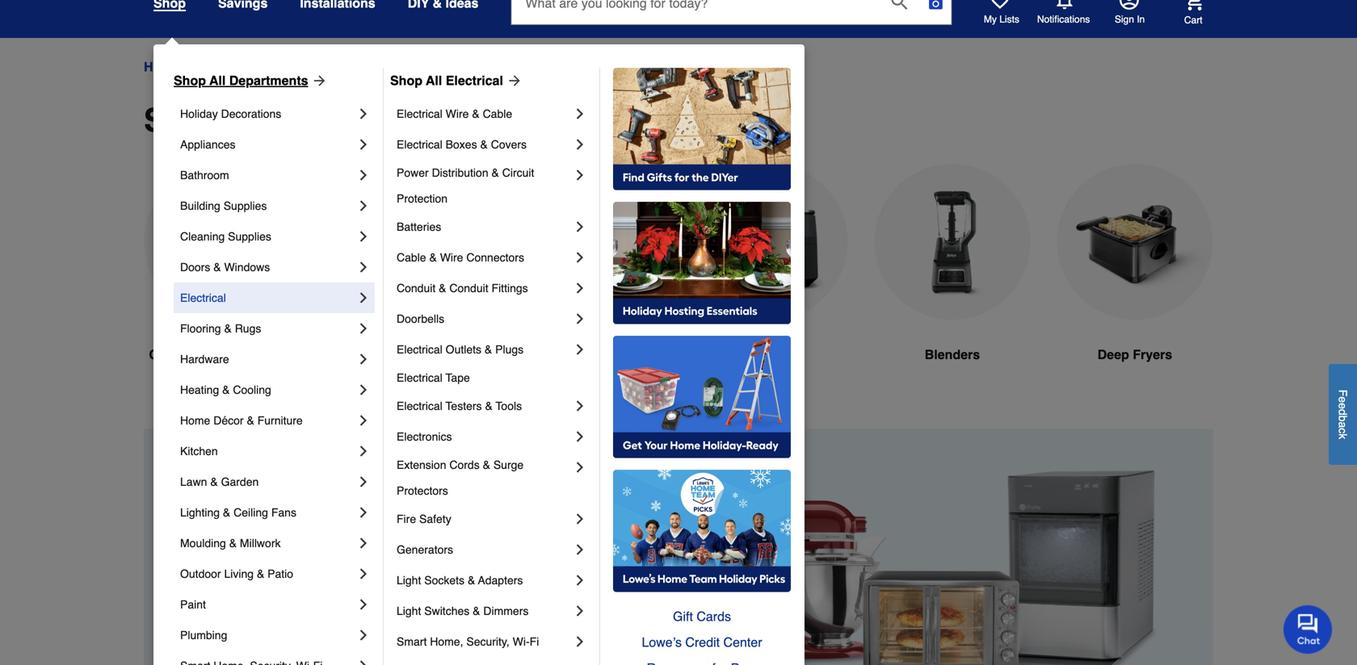 Task type: describe. For each thing, give the bounding box(es) containing it.
sign in
[[1115, 14, 1145, 25]]

hardware
[[180, 353, 229, 366]]

chevron right image for lawn & garden
[[355, 474, 372, 490]]

chevron right image for smart home, security, wi-fi
[[572, 634, 588, 650]]

chevron right image for cleaning supplies
[[355, 229, 372, 245]]

sign
[[1115, 14, 1134, 25]]

electrical up electrical wire & cable link
[[446, 73, 503, 88]]

portable ice makers
[[344, 347, 465, 362]]

gift cards
[[673, 609, 731, 624]]

0 vertical spatial appliances link
[[194, 57, 263, 77]]

fryers for deep fryers
[[1133, 347, 1172, 362]]

smart home, security, wi-fi
[[397, 636, 539, 649]]

fi
[[530, 636, 539, 649]]

microwaves
[[222, 347, 295, 362]]

safety
[[419, 513, 451, 526]]

deep fryers link
[[1057, 164, 1213, 404]]

circuit
[[502, 166, 534, 179]]

0 horizontal spatial small
[[144, 102, 230, 139]]

& left "cooling"
[[222, 384, 230, 397]]

ovens
[[592, 347, 632, 362]]

lowe's home team holiday picks. image
[[613, 470, 791, 593]]

& inside power distribution & circuit protection
[[492, 166, 499, 179]]

boxes
[[446, 138, 477, 151]]

electronics link
[[397, 422, 572, 452]]

connectors
[[466, 251, 524, 264]]

electrical for electrical tape
[[397, 372, 443, 385]]

generators
[[397, 544, 453, 557]]

light for light switches & dimmers
[[397, 605, 421, 618]]

a gray and stainless steel ninja air fryer. image
[[691, 164, 848, 320]]

Search Query text field
[[512, 0, 878, 24]]

k
[[1337, 434, 1349, 439]]

fans
[[271, 507, 296, 519]]

moulding
[[180, 537, 226, 550]]

outdoor living & patio
[[180, 568, 293, 581]]

lighting & ceiling fans
[[180, 507, 296, 519]]

holiday decorations link
[[180, 99, 355, 129]]

conduit & conduit fittings link
[[397, 273, 572, 304]]

1 e from the top
[[1337, 397, 1349, 403]]

small appliances link
[[277, 57, 375, 77]]

cleaning supplies
[[180, 230, 271, 243]]

& up the electrical boxes & covers "link"
[[472, 107, 480, 120]]

chevron right image for moulding & millwork
[[355, 536, 372, 552]]

electrical link
[[180, 283, 355, 313]]

& left millwork
[[229, 537, 237, 550]]

chevron right image for electrical wire & cable
[[572, 106, 588, 122]]

toaster ovens link
[[509, 164, 666, 404]]

appliances inside "link"
[[312, 59, 375, 74]]

millwork
[[240, 537, 281, 550]]

& left plugs
[[485, 343, 492, 356]]

& left tools
[[485, 400, 493, 413]]

chevron right image for home décor & furniture
[[355, 413, 372, 429]]

gift cards link
[[613, 604, 791, 630]]

supplies for cleaning supplies
[[228, 230, 271, 243]]

power distribution & circuit protection
[[397, 166, 537, 205]]

2 e from the top
[[1337, 403, 1349, 409]]

lowe's credit center
[[642, 635, 762, 650]]

chevron right image for light sockets & adapters
[[572, 573, 588, 589]]

chevron right image for hardware
[[355, 351, 372, 368]]

1 vertical spatial cable
[[397, 251, 426, 264]]

cleaning
[[180, 230, 225, 243]]

fire safety
[[397, 513, 451, 526]]

appliances up bathroom at the left top of the page
[[180, 138, 235, 151]]

& right lawn
[[210, 476, 218, 489]]

0 vertical spatial cable
[[483, 107, 512, 120]]

doors & windows link
[[180, 252, 355, 283]]

chevron right image for electronics
[[572, 429, 588, 445]]

& left rugs
[[224, 322, 232, 335]]

holiday decorations
[[180, 107, 281, 120]]

a silver-colored new air portable ice maker. image
[[326, 164, 483, 320]]

a black and stainless steel countertop microwave. image
[[144, 164, 301, 320]]

lowe's credit center link
[[613, 630, 791, 656]]

heating
[[180, 384, 219, 397]]

chevron right image for flooring & rugs
[[355, 321, 372, 337]]

air fryers
[[739, 347, 800, 362]]

dimmers
[[483, 605, 529, 618]]

outlets
[[446, 343, 481, 356]]

home décor & furniture
[[180, 414, 303, 427]]

my lists
[[984, 14, 1019, 25]]

& right the décor at bottom
[[247, 414, 254, 427]]

chat invite button image
[[1284, 605, 1333, 654]]

batteries
[[397, 221, 441, 233]]

chevron right image for electrical outlets & plugs
[[572, 342, 588, 358]]

electrical wire & cable link
[[397, 99, 572, 129]]

light for light sockets & adapters
[[397, 574, 421, 587]]

chevron right image for appliances
[[355, 137, 372, 153]]

building
[[180, 200, 220, 212]]

living
[[224, 568, 254, 581]]

moulding & millwork
[[180, 537, 281, 550]]

a gray ninja blender. image
[[874, 164, 1031, 320]]

chevron right image for conduit & conduit fittings
[[572, 280, 588, 296]]

appliances up holiday decorations
[[194, 59, 263, 74]]

décor
[[213, 414, 244, 427]]

cards
[[697, 609, 731, 624]]

extension cords & surge protectors link
[[397, 452, 572, 504]]

fire
[[397, 513, 416, 526]]

chevron right image for electrical testers & tools
[[572, 398, 588, 414]]

garden
[[221, 476, 259, 489]]

in
[[1137, 14, 1145, 25]]

credit
[[685, 635, 720, 650]]

shop for shop all electrical
[[390, 73, 422, 88]]

deep
[[1098, 347, 1129, 362]]

chevron right image for heating & cooling
[[355, 382, 372, 398]]

& left ceiling
[[223, 507, 230, 519]]

home for home décor & furniture
[[180, 414, 210, 427]]

sockets
[[424, 574, 465, 587]]

& right doors
[[213, 261, 221, 274]]

cart button
[[1162, 0, 1204, 26]]

flooring
[[180, 322, 221, 335]]

electrical tape
[[397, 372, 470, 385]]

heating & cooling
[[180, 384, 271, 397]]

c
[[1337, 428, 1349, 434]]

chevron right image for doors & windows
[[355, 259, 372, 275]]

generators link
[[397, 535, 572, 565]]

lowe's home improvement cart image
[[1184, 0, 1204, 10]]

lawn & garden
[[180, 476, 259, 489]]

chevron right image for fire safety
[[572, 511, 588, 528]]

wi-
[[513, 636, 530, 649]]

shop all electrical link
[[390, 71, 523, 90]]

chevron right image for electrical boxes & covers
[[572, 137, 588, 153]]

electronics
[[397, 431, 452, 443]]

batteries link
[[397, 212, 572, 242]]

portable ice makers link
[[326, 164, 483, 404]]

blenders
[[925, 347, 980, 362]]

makers
[[421, 347, 465, 362]]

my lists link
[[984, 0, 1019, 26]]

arrow right image for shop all departments
[[308, 73, 328, 89]]

lowe's home improvement lists image
[[990, 0, 1010, 10]]

chevron right image for doorbells
[[572, 311, 588, 327]]

my
[[984, 14, 997, 25]]

electrical for electrical boxes & covers
[[397, 138, 443, 151]]

fittings
[[492, 282, 528, 295]]

cart
[[1184, 14, 1203, 26]]

light switches & dimmers link
[[397, 596, 572, 627]]



Task type: locate. For each thing, give the bounding box(es) containing it.
fryers right air
[[761, 347, 800, 362]]

advertisement region
[[144, 429, 1213, 666]]

cooling
[[233, 384, 271, 397]]

1 horizontal spatial shop
[[390, 73, 422, 88]]

chevron right image for batteries
[[572, 219, 588, 235]]

home décor & furniture link
[[180, 406, 355, 436]]

small up bathroom at the left top of the page
[[144, 102, 230, 139]]

electrical outlets & plugs link
[[397, 334, 572, 365]]

electrical up electronics
[[397, 400, 443, 413]]

paint
[[180, 599, 206, 612]]

b
[[1337, 416, 1349, 422]]

0 horizontal spatial home
[[144, 59, 180, 74]]

home for home
[[144, 59, 180, 74]]

electrical down ice
[[397, 372, 443, 385]]

lowe's home improvement notification center image
[[1055, 0, 1074, 10]]

lighting & ceiling fans link
[[180, 498, 355, 528]]

outdoor living & patio link
[[180, 559, 355, 590]]

2 arrow right image from the left
[[503, 73, 523, 89]]

electrical down the doorbells
[[397, 343, 443, 356]]

1 vertical spatial appliances link
[[180, 129, 355, 160]]

hardware link
[[180, 344, 355, 375]]

find gifts for the diyer. image
[[613, 68, 791, 191]]

smart home, security, wi-fi link
[[397, 627, 572, 658]]

home link
[[144, 57, 180, 77]]

chevron right image for extension cords & surge protectors
[[572, 460, 588, 476]]

fryers for air fryers
[[761, 347, 800, 362]]

arrow right image
[[308, 73, 328, 89], [503, 73, 523, 89]]

get your home holiday-ready. image
[[613, 336, 791, 459]]

2 all from the left
[[426, 73, 442, 88]]

chevron right image for building supplies
[[355, 198, 372, 214]]

shop up electrical wire & cable
[[390, 73, 422, 88]]

small up the holiday decorations link
[[277, 59, 309, 74]]

1 horizontal spatial home
[[180, 414, 210, 427]]

& inside extension cords & surge protectors
[[483, 459, 490, 472]]

cable up covers
[[483, 107, 512, 120]]

conduit up the doorbells
[[397, 282, 436, 295]]

bathroom link
[[180, 160, 355, 191]]

cable down batteries
[[397, 251, 426, 264]]

fire safety link
[[397, 504, 572, 535]]

small
[[277, 59, 309, 74], [144, 102, 230, 139]]

1 vertical spatial wire
[[440, 251, 463, 264]]

0 vertical spatial home
[[144, 59, 180, 74]]

& left circuit
[[492, 166, 499, 179]]

2 shop from the left
[[390, 73, 422, 88]]

moulding & millwork link
[[180, 528, 355, 559]]

sign in button
[[1115, 0, 1145, 26]]

furniture
[[257, 414, 303, 427]]

0 vertical spatial supplies
[[224, 200, 267, 212]]

air
[[739, 347, 757, 362]]

kitchen link
[[180, 436, 355, 467]]

chevron right image for lighting & ceiling fans
[[355, 505, 372, 521]]

arrow right image inside shop all electrical link
[[503, 73, 523, 89]]

a stainless steel toaster oven. image
[[509, 164, 666, 320]]

chevron right image for cable & wire connectors
[[572, 250, 588, 266]]

electrical up flooring
[[180, 292, 226, 305]]

1 all from the left
[[209, 73, 226, 88]]

shop
[[174, 73, 206, 88], [390, 73, 422, 88]]

0 vertical spatial small appliances
[[277, 59, 375, 74]]

1 horizontal spatial cable
[[483, 107, 512, 120]]

all up holiday decorations
[[209, 73, 226, 88]]

0 horizontal spatial conduit
[[397, 282, 436, 295]]

tape
[[446, 372, 470, 385]]

all for departments
[[209, 73, 226, 88]]

chevron right image for generators
[[572, 542, 588, 558]]

wire up boxes
[[446, 107, 469, 120]]

appliances
[[194, 59, 263, 74], [312, 59, 375, 74], [238, 102, 410, 139], [180, 138, 235, 151]]

electrical inside "link"
[[397, 138, 443, 151]]

chevron right image for outdoor living & patio
[[355, 566, 372, 582]]

lowe's home improvement account image
[[1120, 0, 1139, 10]]

chevron right image for bathroom
[[355, 167, 372, 183]]

cable & wire connectors
[[397, 251, 524, 264]]

chevron right image for light switches & dimmers
[[572, 603, 588, 620]]

wire up conduit & conduit fittings
[[440, 251, 463, 264]]

0 vertical spatial small
[[277, 59, 309, 74]]

smart
[[397, 636, 427, 649]]

lists
[[1000, 14, 1019, 25]]

1 horizontal spatial arrow right image
[[503, 73, 523, 89]]

cable & wire connectors link
[[397, 242, 572, 273]]

fryers right deep
[[1133, 347, 1172, 362]]

arrow right image for shop all electrical
[[503, 73, 523, 89]]

small inside "link"
[[277, 59, 309, 74]]

chevron right image for paint
[[355, 597, 372, 613]]

& down cable & wire connectors
[[439, 282, 446, 295]]

light up smart
[[397, 605, 421, 618]]

f
[[1337, 390, 1349, 397]]

ice
[[399, 347, 417, 362]]

search image
[[891, 0, 908, 10]]

camera image
[[928, 0, 944, 11]]

kitchen
[[180, 445, 218, 458]]

& left patio
[[257, 568, 264, 581]]

1 fryers from the left
[[761, 347, 800, 362]]

1 horizontal spatial fryers
[[1133, 347, 1172, 362]]

1 vertical spatial supplies
[[228, 230, 271, 243]]

1 shop from the left
[[174, 73, 206, 88]]

shop inside shop all departments link
[[174, 73, 206, 88]]

countertop microwaves
[[149, 347, 295, 362]]

protectors
[[397, 485, 448, 498]]

chevron right image for electrical
[[355, 290, 372, 306]]

lowe's
[[642, 635, 682, 650]]

holiday
[[180, 107, 218, 120]]

home,
[[430, 636, 463, 649]]

0 horizontal spatial cable
[[397, 251, 426, 264]]

arrow right image up electrical wire & cable link
[[503, 73, 523, 89]]

decorations
[[221, 107, 281, 120]]

a chefman stainless steel deep fryer. image
[[1057, 164, 1213, 320]]

electrical for electrical testers & tools
[[397, 400, 443, 413]]

d
[[1337, 409, 1349, 416]]

f e e d b a c k
[[1337, 390, 1349, 439]]

1 arrow right image from the left
[[308, 73, 328, 89]]

cords
[[449, 459, 480, 472]]

light sockets & adapters link
[[397, 565, 572, 596]]

chevron right image for plumbing
[[355, 628, 372, 644]]

1 horizontal spatial all
[[426, 73, 442, 88]]

testers
[[446, 400, 482, 413]]

lighting
[[180, 507, 220, 519]]

all up electrical wire & cable
[[426, 73, 442, 88]]

toaster ovens
[[543, 347, 632, 362]]

1 vertical spatial small
[[144, 102, 230, 139]]

air fryers link
[[691, 164, 848, 404]]

small appliances up the holiday decorations link
[[277, 59, 375, 74]]

shop all electrical
[[390, 73, 503, 88]]

appliances link up holiday decorations
[[194, 57, 263, 77]]

small appliances down departments at the top
[[144, 102, 410, 139]]

ceiling
[[234, 507, 268, 519]]

electrical for electrical wire & cable
[[397, 107, 443, 120]]

& down batteries
[[429, 251, 437, 264]]

doorbells link
[[397, 304, 572, 334]]

outdoor
[[180, 568, 221, 581]]

1 horizontal spatial conduit
[[449, 282, 488, 295]]

e up d
[[1337, 397, 1349, 403]]

covers
[[491, 138, 527, 151]]

& left dimmers
[[473, 605, 480, 618]]

1 light from the top
[[397, 574, 421, 587]]

chevron right image
[[572, 106, 588, 122], [355, 137, 372, 153], [355, 167, 372, 183], [355, 198, 372, 214], [572, 250, 588, 266], [355, 259, 372, 275], [572, 280, 588, 296], [572, 311, 588, 327], [355, 321, 372, 337], [572, 342, 588, 358], [355, 382, 372, 398], [355, 505, 372, 521], [572, 511, 588, 528], [355, 536, 372, 552], [572, 542, 588, 558], [572, 573, 588, 589], [355, 597, 372, 613], [355, 628, 372, 644], [572, 634, 588, 650]]

chevron right image
[[355, 106, 372, 122], [572, 137, 588, 153], [572, 167, 588, 183], [572, 219, 588, 235], [355, 229, 372, 245], [355, 290, 372, 306], [355, 351, 372, 368], [572, 398, 588, 414], [355, 413, 372, 429], [572, 429, 588, 445], [355, 443, 372, 460], [572, 460, 588, 476], [355, 474, 372, 490], [355, 566, 372, 582], [572, 603, 588, 620], [355, 658, 372, 666]]

power
[[397, 166, 429, 179]]

bathroom
[[180, 169, 229, 182]]

supplies for building supplies
[[224, 200, 267, 212]]

rugs
[[235, 322, 261, 335]]

all for electrical
[[426, 73, 442, 88]]

None search field
[[511, 0, 952, 40]]

chevron right image for power distribution & circuit protection
[[572, 167, 588, 183]]

light switches & dimmers
[[397, 605, 529, 618]]

& right boxes
[[480, 138, 488, 151]]

1 vertical spatial light
[[397, 605, 421, 618]]

deep fryers
[[1098, 347, 1172, 362]]

e up the b in the bottom right of the page
[[1337, 403, 1349, 409]]

plugs
[[495, 343, 524, 356]]

1 vertical spatial small appliances
[[144, 102, 410, 139]]

extension cords & surge protectors
[[397, 459, 527, 498]]

electrical down shop all electrical
[[397, 107, 443, 120]]

countertop
[[149, 347, 219, 362]]

electrical up power
[[397, 138, 443, 151]]

home inside 'home décor & furniture' "link"
[[180, 414, 210, 427]]

electrical tape link
[[397, 365, 588, 391]]

shop up holiday
[[174, 73, 206, 88]]

electrical testers & tools
[[397, 400, 522, 413]]

switches
[[424, 605, 470, 618]]

cable
[[483, 107, 512, 120], [397, 251, 426, 264]]

surge
[[493, 459, 524, 472]]

& right cords
[[483, 459, 490, 472]]

2 fryers from the left
[[1133, 347, 1172, 362]]

paint link
[[180, 590, 355, 620]]

1 horizontal spatial small
[[277, 59, 309, 74]]

arrow right image up the holiday decorations link
[[308, 73, 328, 89]]

0 horizontal spatial arrow right image
[[308, 73, 328, 89]]

0 horizontal spatial all
[[209, 73, 226, 88]]

&
[[472, 107, 480, 120], [480, 138, 488, 151], [492, 166, 499, 179], [429, 251, 437, 264], [213, 261, 221, 274], [439, 282, 446, 295], [224, 322, 232, 335], [485, 343, 492, 356], [222, 384, 230, 397], [485, 400, 493, 413], [247, 414, 254, 427], [483, 459, 490, 472], [210, 476, 218, 489], [223, 507, 230, 519], [229, 537, 237, 550], [257, 568, 264, 581], [468, 574, 475, 587], [473, 605, 480, 618]]

0 horizontal spatial fryers
[[761, 347, 800, 362]]

extension
[[397, 459, 446, 472]]

holiday hosting essentials. image
[[613, 202, 791, 325]]

0 vertical spatial light
[[397, 574, 421, 587]]

countertop microwaves link
[[144, 164, 301, 404]]

conduit down cable & wire connectors
[[449, 282, 488, 295]]

supplies up the cleaning supplies
[[224, 200, 267, 212]]

appliances link down decorations on the top of the page
[[180, 129, 355, 160]]

shop for shop all departments
[[174, 73, 206, 88]]

cleaning supplies link
[[180, 221, 355, 252]]

shop all departments
[[174, 73, 308, 88]]

electrical for electrical outlets & plugs
[[397, 343, 443, 356]]

doors & windows
[[180, 261, 270, 274]]

1 vertical spatial home
[[180, 414, 210, 427]]

plumbing
[[180, 629, 227, 642]]

arrow right image inside shop all departments link
[[308, 73, 328, 89]]

patio
[[268, 568, 293, 581]]

doors
[[180, 261, 210, 274]]

light down generators
[[397, 574, 421, 587]]

chevron right image for kitchen
[[355, 443, 372, 460]]

supplies up windows
[[228, 230, 271, 243]]

appliances right departments at the top
[[312, 59, 375, 74]]

0 horizontal spatial shop
[[174, 73, 206, 88]]

electrical outlets & plugs
[[397, 343, 524, 356]]

2 light from the top
[[397, 605, 421, 618]]

chevron right image for holiday decorations
[[355, 106, 372, 122]]

2 conduit from the left
[[449, 282, 488, 295]]

conduit & conduit fittings
[[397, 282, 528, 295]]

f e e d b a c k button
[[1329, 364, 1357, 465]]

shop inside shop all electrical link
[[390, 73, 422, 88]]

0 vertical spatial wire
[[446, 107, 469, 120]]

& right sockets
[[468, 574, 475, 587]]

1 conduit from the left
[[397, 282, 436, 295]]

appliances down small appliances "link"
[[238, 102, 410, 139]]

gift
[[673, 609, 693, 624]]

portable
[[344, 347, 396, 362]]



Task type: vqa. For each thing, say whether or not it's contained in the screenshot.
Drip to the right
no



